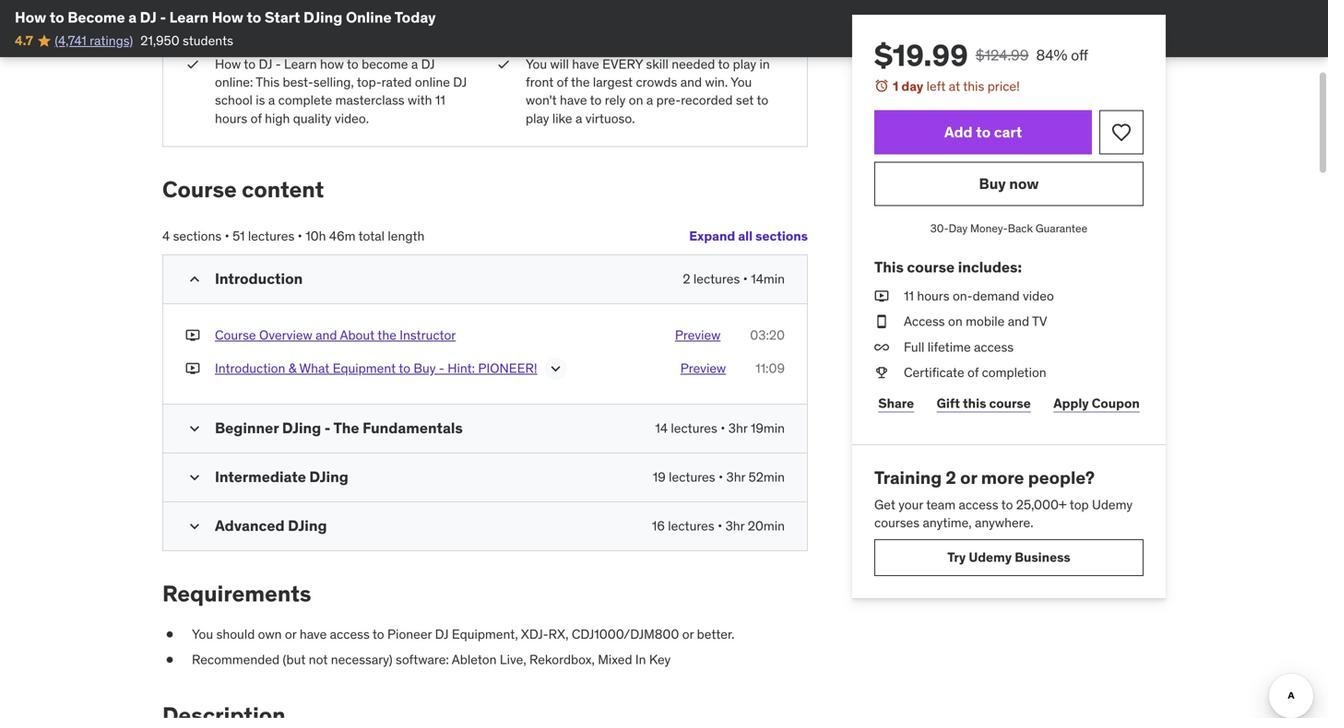 Task type: locate. For each thing, give the bounding box(es) containing it.
learn up 21,950 students
[[169, 8, 209, 27]]

in
[[759, 56, 770, 72]]

1 horizontal spatial what
[[299, 360, 330, 377]]

0 vertical spatial learn
[[169, 8, 209, 27]]

dj
[[140, 8, 157, 27], [259, 56, 272, 72], [421, 56, 435, 72], [453, 74, 467, 91], [435, 626, 449, 643]]

0 vertical spatial the
[[571, 74, 590, 91]]

udemy inside the training 2 or more people? get your team access to 25,000+ top udemy courses anytime, anywhere.
[[1092, 496, 1133, 513]]

what right &
[[299, 360, 330, 377]]

0 vertical spatial course
[[162, 176, 237, 203]]

buy down instructor
[[414, 360, 436, 377]]

add
[[944, 123, 973, 142]]

djing down intermediate djing
[[288, 516, 327, 535]]

1 small image from the top
[[185, 419, 204, 438]]

hours inside how to dj - learn how to become a dj online: this best-selling, top-rated online dj school is a complete masterclass with 11 hours of high quality video.
[[215, 110, 247, 127]]

all
[[738, 228, 753, 244]]

share button
[[874, 385, 918, 422]]

virtuoso.
[[585, 110, 635, 127]]

lectures for advanced djing
[[668, 518, 714, 534]]

lectures right 14
[[671, 420, 717, 437]]

djing right "start"
[[303, 8, 343, 27]]

to inside button
[[976, 123, 991, 142]]

xsmall image for 11
[[874, 287, 889, 305]]

wishlist image
[[1110, 121, 1133, 143]]

get
[[874, 496, 895, 513]]

every
[[602, 56, 643, 72]]

dj up online: this
[[259, 56, 272, 72]]

course inside course overview and about the instructor button
[[215, 327, 256, 344]]

udemy
[[1092, 496, 1133, 513], [969, 549, 1012, 566]]

course
[[907, 258, 955, 277], [989, 395, 1031, 412]]

1 vertical spatial the
[[377, 327, 396, 344]]

gift this course link
[[933, 385, 1035, 422]]

1 introduction from the top
[[215, 270, 303, 288]]

show lecture description image
[[547, 360, 565, 378]]

-
[[160, 8, 166, 27], [275, 56, 281, 72], [439, 360, 444, 377], [324, 419, 331, 437]]

hours
[[215, 110, 247, 127], [917, 288, 949, 304]]

3hr left the 19min
[[728, 420, 747, 437]]

2 horizontal spatial you
[[731, 74, 752, 91]]

16
[[652, 518, 665, 534]]

1 vertical spatial 2
[[946, 467, 956, 489]]

0 horizontal spatial buy
[[414, 360, 436, 377]]

hours up access at the top
[[917, 288, 949, 304]]

or inside the training 2 or more people? get your team access to 25,000+ top udemy courses anytime, anywhere.
[[960, 467, 977, 489]]

0 vertical spatial buy
[[979, 174, 1006, 193]]

a right like
[[575, 110, 582, 127]]

video.
[[335, 110, 369, 127]]

1 horizontal spatial and
[[680, 74, 702, 91]]

0 vertical spatial access
[[974, 339, 1014, 355]]

1 horizontal spatial udemy
[[1092, 496, 1133, 513]]

- left hint:
[[439, 360, 444, 377]]

1 vertical spatial course
[[989, 395, 1031, 412]]

overview
[[259, 327, 312, 344]]

the inside button
[[377, 327, 396, 344]]

small image left intermediate
[[185, 468, 204, 487]]

0 vertical spatial what
[[185, 9, 242, 37]]

xsmall image
[[185, 55, 200, 73], [496, 55, 511, 73], [874, 287, 889, 305], [874, 313, 889, 331], [185, 327, 200, 345]]

online
[[415, 74, 450, 91]]

djing left the
[[282, 419, 321, 437]]

rx,
[[548, 626, 569, 643]]

a up ratings)
[[128, 8, 137, 27]]

1 horizontal spatial hours
[[917, 288, 949, 304]]

0 vertical spatial hours
[[215, 110, 247, 127]]

10h 46m
[[305, 228, 356, 244]]

try udemy business
[[947, 549, 1070, 566]]

19 lectures • 3hr 52min
[[653, 469, 785, 485]]

xsmall image for you should own or have access to pioneer dj equipment, xdj-rx, cdj1000/djm800 or better.
[[162, 626, 177, 644]]

udemy right "try"
[[969, 549, 1012, 566]]

udemy right top
[[1092, 496, 1133, 513]]

2 vertical spatial you
[[192, 626, 213, 643]]

hint:
[[447, 360, 475, 377]]

or left the more
[[960, 467, 977, 489]]

0 horizontal spatial and
[[315, 327, 337, 344]]

course down completion
[[989, 395, 1031, 412]]

quality
[[293, 110, 332, 127]]

1 horizontal spatial the
[[571, 74, 590, 91]]

1 vertical spatial on
[[948, 313, 963, 330]]

0 horizontal spatial hours
[[215, 110, 247, 127]]

access on mobile and tv
[[904, 313, 1047, 330]]

11 down the online
[[435, 92, 445, 109]]

intermediate
[[215, 467, 306, 486]]

to
[[50, 8, 64, 27], [247, 8, 261, 27], [244, 56, 256, 72], [347, 56, 358, 72], [718, 56, 730, 72], [590, 92, 602, 109], [757, 92, 768, 109], [976, 123, 991, 142], [399, 360, 410, 377], [1001, 496, 1013, 513], [372, 626, 384, 643]]

1 vertical spatial access
[[959, 496, 998, 513]]

- up online: this
[[275, 56, 281, 72]]

to left cart
[[976, 123, 991, 142]]

crowds
[[636, 74, 677, 91]]

1 horizontal spatial of
[[557, 74, 568, 91]]

• left 52min
[[718, 469, 723, 485]]

anytime,
[[923, 514, 972, 531]]

on right rely
[[629, 92, 643, 109]]

- inside button
[[439, 360, 444, 377]]

expand all sections button
[[689, 218, 808, 255]]

2 down expand
[[683, 271, 690, 287]]

team
[[926, 496, 956, 513]]

xsmall image left should at the left
[[162, 626, 177, 644]]

of down the will
[[557, 74, 568, 91]]

0 vertical spatial 2
[[683, 271, 690, 287]]

access down mobile
[[974, 339, 1014, 355]]

introduction inside button
[[215, 360, 285, 377]]

learn inside how to dj - learn how to become a dj online: this best-selling, top-rated online dj school is a complete masterclass with 11 hours of high quality video.
[[284, 56, 317, 72]]

hours down school
[[215, 110, 247, 127]]

xsmall image left the will
[[496, 55, 511, 73]]

xsmall image left access at the top
[[874, 313, 889, 331]]

(but
[[283, 652, 306, 668]]

what inside button
[[299, 360, 330, 377]]

3hr left 20min
[[725, 518, 745, 534]]

buy
[[979, 174, 1006, 193], [414, 360, 436, 377]]

buy left now
[[979, 174, 1006, 193]]

to up the win.
[[718, 56, 730, 72]]

2 vertical spatial small image
[[185, 517, 204, 536]]

(4,741
[[55, 32, 86, 49]]

access up necessary)
[[330, 626, 370, 643]]

certificate of completion
[[904, 364, 1046, 381]]

this right gift
[[963, 395, 986, 412]]

learn up best-
[[284, 56, 317, 72]]

1 vertical spatial learn
[[284, 56, 317, 72]]

30-
[[930, 221, 949, 236]]

small image left beginner
[[185, 419, 204, 438]]

includes:
[[958, 258, 1022, 277]]

full
[[904, 339, 924, 355]]

needed
[[672, 56, 715, 72]]

1
[[893, 78, 899, 95]]

11 hours on-demand video
[[904, 288, 1054, 304]]

beginner
[[215, 419, 279, 437]]

11 inside how to dj - learn how to become a dj online: this best-selling, top-rated online dj school is a complete masterclass with 11 hours of high quality video.
[[435, 92, 445, 109]]

and left about
[[315, 327, 337, 344]]

course overview and about the instructor button
[[215, 327, 456, 345]]

the inside you will have every skill needed to play in front of the largest crowds and win. you won't have to rely on a pre-recorded set to play like a virtuoso.
[[571, 74, 590, 91]]

have up not
[[300, 626, 327, 643]]

own
[[258, 626, 282, 643]]

at
[[949, 78, 960, 95]]

and left tv in the top of the page
[[1008, 313, 1029, 330]]

• for beginner djing - the fundamentals
[[720, 420, 725, 437]]

how inside how to dj - learn how to become a dj online: this best-selling, top-rated online dj school is a complete masterclass with 11 hours of high quality video.
[[215, 56, 241, 72]]

0 horizontal spatial sections
[[173, 228, 222, 244]]

your
[[898, 496, 923, 513]]

0 horizontal spatial play
[[526, 110, 549, 127]]

2 horizontal spatial and
[[1008, 313, 1029, 330]]

on-
[[953, 288, 973, 304]]

14min
[[751, 271, 785, 287]]

0 vertical spatial small image
[[185, 419, 204, 438]]

xsmall image down this
[[874, 287, 889, 305]]

• for introduction
[[743, 271, 748, 287]]

0 horizontal spatial or
[[285, 626, 296, 643]]

coupon
[[1092, 395, 1140, 412]]

52min
[[748, 469, 785, 485]]

1 horizontal spatial you
[[526, 56, 547, 72]]

1 sections from the left
[[755, 228, 808, 244]]

1 vertical spatial what
[[299, 360, 330, 377]]

a left pre-
[[646, 92, 653, 109]]

xsmall image for you
[[496, 55, 511, 73]]

fundamentals
[[363, 419, 463, 437]]

win.
[[705, 74, 728, 91]]

0 horizontal spatial of
[[250, 110, 262, 127]]

1 vertical spatial this
[[963, 395, 986, 412]]

instructor
[[400, 327, 456, 344]]

1 horizontal spatial on
[[948, 313, 963, 330]]

2 vertical spatial access
[[330, 626, 370, 643]]

djing for beginner
[[282, 419, 321, 437]]

how for how to become a dj - learn how to start djing online today
[[15, 8, 46, 27]]

on inside you will have every skill needed to play in front of the largest crowds and win. you won't have to rely on a pre-recorded set to play like a virtuoso.
[[629, 92, 643, 109]]

1 vertical spatial hours
[[917, 288, 949, 304]]

high
[[265, 110, 290, 127]]

ratings)
[[90, 32, 133, 49]]

xdj-
[[521, 626, 548, 643]]

0 horizontal spatial the
[[377, 327, 396, 344]]

1 vertical spatial udemy
[[969, 549, 1012, 566]]

apply coupon
[[1053, 395, 1140, 412]]

lectures down expand
[[693, 271, 740, 287]]

lectures right 16
[[668, 518, 714, 534]]

3hr for intermediate djing
[[726, 469, 745, 485]]

1 day left at this price!
[[893, 78, 1020, 95]]

0 vertical spatial course
[[907, 258, 955, 277]]

84%
[[1036, 46, 1067, 65]]

you
[[526, 56, 547, 72], [731, 74, 752, 91], [192, 626, 213, 643]]

introduction
[[215, 270, 303, 288], [215, 360, 285, 377]]

djing
[[303, 8, 343, 27], [282, 419, 321, 437], [309, 467, 348, 486], [288, 516, 327, 535]]

0 vertical spatial udemy
[[1092, 496, 1133, 513]]

apply coupon button
[[1050, 385, 1144, 422]]

with
[[408, 92, 432, 109]]

access
[[974, 339, 1014, 355], [959, 496, 998, 513], [330, 626, 370, 643]]

0 horizontal spatial 11
[[435, 92, 445, 109]]

xsmall image left full
[[874, 338, 889, 356]]

xsmall image down small icon
[[185, 327, 200, 345]]

preview down the 2 lectures • 14min
[[675, 327, 721, 344]]

necessary)
[[331, 652, 393, 668]]

how up 4.7
[[15, 8, 46, 27]]

1 horizontal spatial 2
[[946, 467, 956, 489]]

beginner djing - the fundamentals
[[215, 419, 463, 437]]

2 small image from the top
[[185, 468, 204, 487]]

of down the is
[[250, 110, 262, 127]]

1 vertical spatial have
[[560, 92, 587, 109]]

1 horizontal spatial learn
[[284, 56, 317, 72]]

course left "overview"
[[215, 327, 256, 344]]

djing for advanced
[[288, 516, 327, 535]]

0 horizontal spatial you
[[192, 626, 213, 643]]

to down instructor
[[399, 360, 410, 377]]

to right 'how' on the left top of page
[[347, 56, 358, 72]]

0 vertical spatial play
[[733, 56, 756, 72]]

- left the
[[324, 419, 331, 437]]

2 vertical spatial of
[[967, 364, 979, 381]]

lectures right 19 on the bottom of page
[[669, 469, 715, 485]]

dj right the online
[[453, 74, 467, 91]]

1 vertical spatial of
[[250, 110, 262, 127]]

introduction for introduction
[[215, 270, 303, 288]]

of inside how to dj - learn how to become a dj online: this best-selling, top-rated online dj school is a complete masterclass with 11 hours of high quality video.
[[250, 110, 262, 127]]

small image left advanced
[[185, 517, 204, 536]]

left
[[927, 78, 946, 95]]

play left in
[[733, 56, 756, 72]]

in
[[635, 652, 646, 668]]

- up "21,950"
[[160, 8, 166, 27]]

2 horizontal spatial or
[[960, 467, 977, 489]]

to up necessary)
[[372, 626, 384, 643]]

0 vertical spatial 3hr
[[728, 420, 747, 437]]

start
[[265, 8, 300, 27]]

xsmall image for how
[[185, 55, 200, 73]]

• left 20min
[[718, 518, 722, 534]]

1 vertical spatial introduction
[[215, 360, 285, 377]]

pioneer!
[[478, 360, 537, 377]]

0 horizontal spatial on
[[629, 92, 643, 109]]

small image for advanced
[[185, 517, 204, 536]]

course content
[[162, 176, 324, 203]]

apply
[[1053, 395, 1089, 412]]

0 vertical spatial introduction
[[215, 270, 303, 288]]

1 vertical spatial small image
[[185, 468, 204, 487]]

1 horizontal spatial 11
[[904, 288, 914, 304]]

0 vertical spatial this
[[963, 78, 984, 95]]

1 horizontal spatial buy
[[979, 174, 1006, 193]]

how
[[15, 8, 46, 27], [212, 8, 243, 27], [215, 56, 241, 72]]

access up anywhere.
[[959, 496, 998, 513]]

introduction left &
[[215, 360, 285, 377]]

0 vertical spatial of
[[557, 74, 568, 91]]

2 vertical spatial 3hr
[[725, 518, 745, 534]]

dj up recommended (but not necessary) software: ableton live, rekordbox, mixed in key on the bottom of the page
[[435, 626, 449, 643]]

on up full lifetime access on the right top of the page
[[948, 313, 963, 330]]

0 vertical spatial on
[[629, 92, 643, 109]]

•
[[225, 228, 229, 244], [298, 228, 302, 244], [743, 271, 748, 287], [720, 420, 725, 437], [718, 469, 723, 485], [718, 518, 722, 534]]

djing down the beginner djing - the fundamentals
[[309, 467, 348, 486]]

have up like
[[560, 92, 587, 109]]

1 vertical spatial course
[[215, 327, 256, 344]]

small image
[[185, 419, 204, 438], [185, 468, 204, 487], [185, 517, 204, 536]]

access inside the training 2 or more people? get your team access to 25,000+ top udemy courses anytime, anywhere.
[[959, 496, 998, 513]]

or right own
[[285, 626, 296, 643]]

xsmall image left recommended
[[162, 651, 177, 669]]

this
[[874, 258, 904, 277]]

0 vertical spatial you
[[526, 56, 547, 72]]

what right "21,950"
[[185, 9, 242, 37]]

have right the will
[[572, 56, 599, 72]]

course up 4
[[162, 176, 237, 203]]

3 small image from the top
[[185, 517, 204, 536]]

pioneer
[[387, 626, 432, 643]]

2 introduction from the top
[[215, 360, 285, 377]]

how up online: this
[[215, 56, 241, 72]]

sections right the all
[[755, 228, 808, 244]]

xsmall image for certificate of completion
[[874, 364, 889, 382]]

sections right 4
[[173, 228, 222, 244]]

1 vertical spatial buy
[[414, 360, 436, 377]]

xsmall image up share
[[874, 364, 889, 382]]

like
[[552, 110, 572, 127]]

of down full lifetime access on the right top of the page
[[967, 364, 979, 381]]

xsmall image
[[874, 338, 889, 356], [185, 360, 200, 378], [874, 364, 889, 382], [162, 626, 177, 644], [162, 651, 177, 669]]

the right about
[[377, 327, 396, 344]]

you left should at the left
[[192, 626, 213, 643]]

1 horizontal spatial or
[[682, 626, 694, 643]]

11 up access at the top
[[904, 288, 914, 304]]

and down needed
[[680, 74, 702, 91]]

3hr left 52min
[[726, 469, 745, 485]]

preview up 14 lectures • 3hr 19min on the bottom of the page
[[680, 360, 726, 377]]

2 horizontal spatial of
[[967, 364, 979, 381]]

largest
[[593, 74, 633, 91]]

introduction down 51
[[215, 270, 303, 288]]

0 vertical spatial 11
[[435, 92, 445, 109]]

1 vertical spatial 3hr
[[726, 469, 745, 485]]

sections inside dropdown button
[[755, 228, 808, 244]]

3hr
[[728, 420, 747, 437], [726, 469, 745, 485], [725, 518, 745, 534]]

2 up team on the bottom of the page
[[946, 467, 956, 489]]

1 horizontal spatial sections
[[755, 228, 808, 244]]

course overview and about the instructor
[[215, 327, 456, 344]]

this right at
[[963, 78, 984, 95]]

this
[[963, 78, 984, 95], [963, 395, 986, 412]]

today
[[394, 8, 436, 27]]

to up anywhere.
[[1001, 496, 1013, 513]]



Task type: describe. For each thing, give the bounding box(es) containing it.
mixed
[[598, 652, 632, 668]]

recorded
[[681, 92, 733, 109]]

school
[[215, 92, 253, 109]]

4
[[162, 228, 170, 244]]

back
[[1008, 221, 1033, 236]]

introduction for introduction & what equipment to buy - hint: pioneer!
[[215, 360, 285, 377]]

14
[[655, 420, 668, 437]]

you'll
[[247, 9, 303, 37]]

16 lectures • 3hr 20min
[[652, 518, 785, 534]]

1 vertical spatial you
[[731, 74, 752, 91]]

how up the students on the top
[[212, 8, 243, 27]]

4.7
[[15, 32, 33, 49]]

course for course overview and about the instructor
[[215, 327, 256, 344]]

won't
[[526, 92, 557, 109]]

lectures for intermediate djing
[[669, 469, 715, 485]]

online: this
[[215, 74, 280, 91]]

will
[[550, 56, 569, 72]]

small image for intermediate
[[185, 468, 204, 487]]

gift this course
[[937, 395, 1031, 412]]

lectures right 51
[[248, 228, 294, 244]]

pre-
[[656, 92, 681, 109]]

lifetime
[[928, 339, 971, 355]]

complete
[[278, 92, 332, 109]]

you should own or have access to pioneer dj equipment, xdj-rx, cdj1000/djm800 or better.
[[192, 626, 735, 643]]

requirements
[[162, 580, 311, 608]]

0 horizontal spatial udemy
[[969, 549, 1012, 566]]

advanced
[[215, 516, 285, 535]]

3hr for advanced djing
[[725, 518, 745, 534]]

19
[[653, 469, 666, 485]]

0 horizontal spatial what
[[185, 9, 242, 37]]

rekordbox,
[[529, 652, 595, 668]]

buy now
[[979, 174, 1039, 193]]

• left 51
[[225, 228, 229, 244]]

to inside the training 2 or more people? get your team access to 25,000+ top udemy courses anytime, anywhere.
[[1001, 496, 1013, 513]]

training 2 or more people? get your team access to 25,000+ top udemy courses anytime, anywhere.
[[874, 467, 1133, 531]]

to up online: this
[[244, 56, 256, 72]]

2 vertical spatial have
[[300, 626, 327, 643]]

xsmall image down small icon
[[185, 360, 200, 378]]

full lifetime access
[[904, 339, 1014, 355]]

key
[[649, 652, 671, 668]]

to left "start"
[[247, 8, 261, 27]]

lectures for introduction
[[693, 271, 740, 287]]

0 horizontal spatial 2
[[683, 271, 690, 287]]

add to cart button
[[874, 110, 1092, 155]]

(4,741 ratings)
[[55, 32, 133, 49]]

a right the is
[[268, 92, 275, 109]]

1 vertical spatial play
[[526, 110, 549, 127]]

1 horizontal spatial course
[[989, 395, 1031, 412]]

20min
[[748, 518, 785, 534]]

to inside button
[[399, 360, 410, 377]]

students
[[183, 32, 233, 49]]

lectures for beginner djing - the fundamentals
[[671, 420, 717, 437]]

rely
[[605, 92, 626, 109]]

you for you will have every skill needed to play in front of the largest crowds and win. you won't have to rely on a pre-recorded set to play like a virtuoso.
[[526, 56, 547, 72]]

0 horizontal spatial course
[[907, 258, 955, 277]]

introduction & what equipment to buy - hint: pioneer! button
[[215, 360, 537, 382]]

small image
[[185, 270, 204, 289]]

anywhere.
[[975, 514, 1033, 531]]

now
[[1009, 174, 1039, 193]]

cdj1000/djm800
[[572, 626, 679, 643]]

try
[[947, 549, 966, 566]]

buy now button
[[874, 162, 1144, 206]]

the
[[333, 419, 359, 437]]

small image for beginner
[[185, 419, 204, 438]]

price!
[[987, 78, 1020, 95]]

introduction & what equipment to buy - hint: pioneer!
[[215, 360, 537, 377]]

1 horizontal spatial play
[[733, 56, 756, 72]]

expand
[[689, 228, 735, 244]]

more
[[981, 467, 1024, 489]]

cart
[[994, 123, 1022, 142]]

1 vertical spatial 11
[[904, 288, 914, 304]]

become
[[68, 8, 125, 27]]

guarantee
[[1036, 221, 1087, 236]]

4 sections • 51 lectures • 10h 46m total length
[[162, 228, 425, 244]]

you for you should own or have access to pioneer dj equipment, xdj-rx, cdj1000/djm800 or better.
[[192, 626, 213, 643]]

alarm image
[[874, 78, 889, 93]]

0 vertical spatial have
[[572, 56, 599, 72]]

and inside button
[[315, 327, 337, 344]]

0 vertical spatial preview
[[675, 327, 721, 344]]

demand
[[973, 288, 1020, 304]]

how
[[320, 56, 344, 72]]

2 inside the training 2 or more people? get your team access to 25,000+ top udemy courses anytime, anywhere.
[[946, 467, 956, 489]]

video
[[1023, 288, 1054, 304]]

to right set
[[757, 92, 768, 109]]

is
[[256, 92, 265, 109]]

2 this from the top
[[963, 395, 986, 412]]

a up the online
[[411, 56, 418, 72]]

19min
[[751, 420, 785, 437]]

dj up "21,950"
[[140, 8, 157, 27]]

3hr for beginner djing - the fundamentals
[[728, 420, 747, 437]]

courses
[[874, 514, 920, 531]]

- inside how to dj - learn how to become a dj online: this best-selling, top-rated online dj school is a complete masterclass with 11 hours of high quality video.
[[275, 56, 281, 72]]

front
[[526, 74, 554, 91]]

14 lectures • 3hr 19min
[[655, 420, 785, 437]]

to left rely
[[590, 92, 602, 109]]

about
[[340, 327, 375, 344]]

add to cart
[[944, 123, 1022, 142]]

of inside you will have every skill needed to play in front of the largest crowds and win. you won't have to rely on a pre-recorded set to play like a virtuoso.
[[557, 74, 568, 91]]

• for intermediate djing
[[718, 469, 723, 485]]

xsmall image for full lifetime access
[[874, 338, 889, 356]]

day
[[901, 78, 923, 95]]

$19.99 $124.99 84% off
[[874, 37, 1088, 74]]

21,950 students
[[140, 32, 233, 49]]

course for course content
[[162, 176, 237, 203]]

xsmall image for recommended (but not necessary) software: ableton live, rekordbox, mixed in key
[[162, 651, 177, 669]]

1 vertical spatial preview
[[680, 360, 726, 377]]

this course includes:
[[874, 258, 1022, 277]]

training
[[874, 467, 942, 489]]

you will have every skill needed to play in front of the largest crowds and win. you won't have to rely on a pre-recorded set to play like a virtuoso.
[[526, 56, 770, 127]]

how to become a dj - learn how to start djing online today
[[15, 8, 436, 27]]

and inside you will have every skill needed to play in front of the largest crowds and win. you won't have to rely on a pre-recorded set to play like a virtuoso.
[[680, 74, 702, 91]]

not
[[309, 652, 328, 668]]

&
[[288, 360, 296, 377]]

off
[[1071, 46, 1088, 65]]

$19.99
[[874, 37, 968, 74]]

gift
[[937, 395, 960, 412]]

0 horizontal spatial learn
[[169, 8, 209, 27]]

masterclass
[[335, 92, 404, 109]]

tv
[[1032, 313, 1047, 330]]

djing for intermediate
[[309, 467, 348, 486]]

total
[[358, 228, 385, 244]]

how to dj - learn how to become a dj online: this best-selling, top-rated online dj school is a complete masterclass with 11 hours of high quality video.
[[215, 56, 467, 127]]

how for how to dj - learn how to become a dj online: this best-selling, top-rated online dj school is a complete masterclass with 11 hours of high quality video.
[[215, 56, 241, 72]]

to up the (4,741
[[50, 8, 64, 27]]

• for advanced djing
[[718, 518, 722, 534]]

• left 10h 46m
[[298, 228, 302, 244]]

dj up the online
[[421, 56, 435, 72]]

completion
[[982, 364, 1046, 381]]

xsmall image for access
[[874, 313, 889, 331]]

2 sections from the left
[[173, 228, 222, 244]]

1 this from the top
[[963, 78, 984, 95]]

intermediate djing
[[215, 467, 348, 486]]

$124.99
[[976, 46, 1029, 65]]



Task type: vqa. For each thing, say whether or not it's contained in the screenshot.
the left THE PODCAST
no



